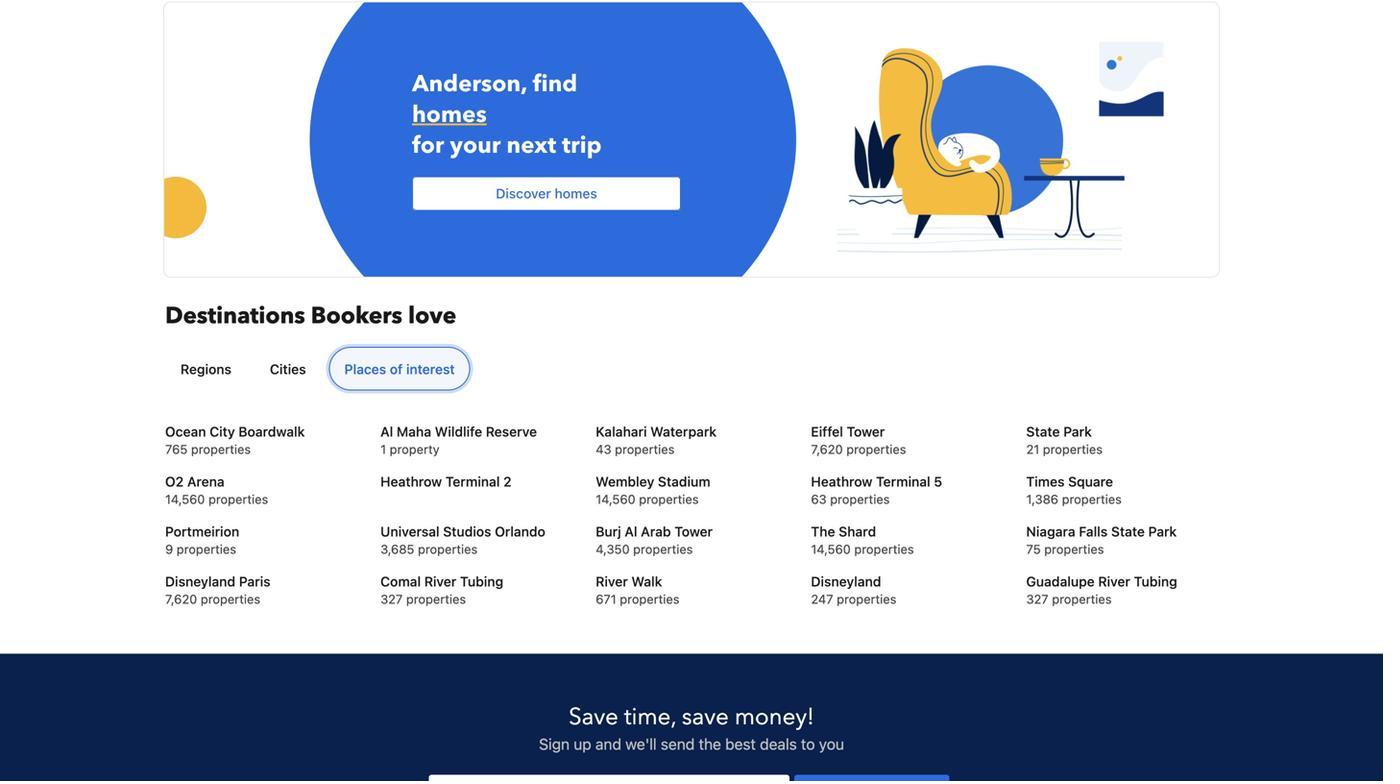 Task type: locate. For each thing, give the bounding box(es) containing it.
1 horizontal spatial tubing
[[1134, 574, 1178, 589]]

up
[[574, 735, 592, 753]]

1 terminal from the left
[[446, 474, 500, 490]]

2 horizontal spatial 14,560
[[811, 542, 851, 556]]

tower right arab
[[675, 524, 713, 539]]

tubing down universal studios orlando 3,685 properties
[[460, 574, 504, 589]]

guadalupe river tubing link
[[1027, 572, 1218, 591]]

0 vertical spatial tower
[[847, 424, 885, 440]]

14,560 inside the shard 14,560 properties
[[811, 542, 851, 556]]

state right falls
[[1112, 524, 1145, 539]]

327 down guadalupe
[[1027, 592, 1049, 606]]

kalahari waterpark 43 properties
[[596, 424, 717, 456]]

1 horizontal spatial 7,620
[[811, 442, 843, 456]]

1 horizontal spatial 14,560
[[596, 492, 636, 506]]

properties down 'studios'
[[418, 542, 478, 556]]

14,560 down o2
[[165, 492, 205, 506]]

heathrow up 63
[[811, 474, 873, 490]]

properties inside comal river tubing 327 properties
[[406, 592, 466, 606]]

comal river tubing link
[[381, 572, 572, 591]]

disneyland paris 7,620 properties
[[165, 574, 271, 606]]

city
[[210, 424, 235, 440]]

properties inside portmeirion 9 properties
[[177, 542, 236, 556]]

7,620 for eiffel tower
[[811, 442, 843, 456]]

portmeirion
[[165, 524, 239, 539]]

times
[[1027, 474, 1065, 490]]

327 down comal on the bottom left
[[381, 592, 403, 606]]

0 horizontal spatial state
[[1027, 424, 1060, 440]]

14,560 for wembley
[[596, 492, 636, 506]]

tubing inside guadalupe river tubing 327 properties
[[1134, 574, 1178, 589]]

river inside comal river tubing 327 properties
[[425, 574, 457, 589]]

properties inside wembley stadium 14,560 properties
[[639, 492, 699, 506]]

2 tubing from the left
[[1134, 574, 1178, 589]]

properties down city
[[191, 442, 251, 456]]

paris
[[239, 574, 271, 589]]

burj al arab tower 4,350 properties
[[596, 524, 713, 556]]

properties
[[191, 442, 251, 456], [615, 442, 675, 456], [847, 442, 907, 456], [1043, 442, 1103, 456], [209, 492, 268, 506], [639, 492, 699, 506], [830, 492, 890, 506], [1062, 492, 1122, 506], [177, 542, 236, 556], [418, 542, 478, 556], [633, 542, 693, 556], [855, 542, 914, 556], [1045, 542, 1104, 556], [201, 592, 260, 606], [406, 592, 466, 606], [620, 592, 680, 606], [837, 592, 897, 606], [1052, 592, 1112, 606]]

14,560 for o2
[[165, 492, 205, 506]]

properties inside the shard 14,560 properties
[[855, 542, 914, 556]]

0 horizontal spatial heathrow
[[381, 474, 442, 490]]

0 vertical spatial al
[[381, 424, 393, 440]]

1 horizontal spatial heathrow
[[811, 474, 873, 490]]

anderson, find
[[412, 68, 578, 100]]

state
[[1027, 424, 1060, 440], [1112, 524, 1145, 539]]

state park 21 properties
[[1027, 424, 1103, 456]]

1 horizontal spatial terminal
[[876, 474, 931, 490]]

orlando
[[495, 524, 546, 539]]

9
[[165, 542, 173, 556]]

2 disneyland from the left
[[811, 574, 882, 589]]

properties inside "niagara falls state park 75 properties"
[[1045, 542, 1104, 556]]

heathrow terminal 2 link
[[381, 472, 572, 491]]

heathrow inside heathrow terminal 2 link
[[381, 474, 442, 490]]

1 horizontal spatial tower
[[847, 424, 885, 440]]

portmeirion 9 properties
[[165, 524, 239, 556]]

al right burj
[[625, 524, 638, 539]]

kalahari
[[596, 424, 647, 440]]

properties inside kalahari waterpark 43 properties
[[615, 442, 675, 456]]

0 horizontal spatial river
[[425, 574, 457, 589]]

1 disneyland from the left
[[165, 574, 236, 589]]

disneyland for paris
[[165, 574, 236, 589]]

7,620 down 9
[[165, 592, 197, 606]]

0 horizontal spatial al
[[381, 424, 393, 440]]

14,560 down the
[[811, 542, 851, 556]]

heathrow down property
[[381, 474, 442, 490]]

river right comal on the bottom left
[[425, 574, 457, 589]]

0 vertical spatial state
[[1027, 424, 1060, 440]]

o2 arena 14,560 properties
[[165, 474, 268, 506]]

river inside guadalupe river tubing 327 properties
[[1099, 574, 1131, 589]]

0 horizontal spatial homes
[[412, 99, 487, 131]]

al
[[381, 424, 393, 440], [625, 524, 638, 539]]

the
[[811, 524, 836, 539]]

discover
[[496, 185, 551, 201]]

heathrow terminal 5 link
[[811, 472, 1003, 491]]

terminal for 5
[[876, 474, 931, 490]]

send
[[661, 735, 695, 753]]

al up 1
[[381, 424, 393, 440]]

park inside state park 21 properties
[[1064, 424, 1092, 440]]

state up '21'
[[1027, 424, 1060, 440]]

disneyland 247 properties
[[811, 574, 897, 606]]

tubing down "niagara falls state park" link
[[1134, 574, 1178, 589]]

327 inside comal river tubing 327 properties
[[381, 592, 403, 606]]

we'll
[[626, 735, 657, 753]]

time,
[[624, 701, 676, 733]]

tab list
[[158, 347, 1218, 392]]

tower right eiffel
[[847, 424, 885, 440]]

river down "niagara falls state park 75 properties"
[[1099, 574, 1131, 589]]

327 inside guadalupe river tubing 327 properties
[[1027, 592, 1049, 606]]

properties down arab
[[633, 542, 693, 556]]

1 river from the left
[[425, 574, 457, 589]]

Your email address email field
[[429, 775, 790, 781]]

tower
[[847, 424, 885, 440], [675, 524, 713, 539]]

327 for comal river tubing
[[381, 592, 403, 606]]

properties down "square" at bottom
[[1062, 492, 1122, 506]]

for
[[412, 130, 444, 161]]

7,620 down eiffel
[[811, 442, 843, 456]]

0 horizontal spatial park
[[1064, 424, 1092, 440]]

arab
[[641, 524, 671, 539]]

1 vertical spatial tower
[[675, 524, 713, 539]]

properties inside times square 1,386 properties
[[1062, 492, 1122, 506]]

0 horizontal spatial disneyland
[[165, 574, 236, 589]]

disneyland up 247
[[811, 574, 882, 589]]

river walk link
[[596, 572, 788, 591]]

1 horizontal spatial al
[[625, 524, 638, 539]]

14,560 down wembley at the left
[[596, 492, 636, 506]]

properties inside guadalupe river tubing 327 properties
[[1052, 592, 1112, 606]]

0 vertical spatial 7,620
[[811, 442, 843, 456]]

2 heathrow from the left
[[811, 474, 873, 490]]

tab list containing regions
[[158, 347, 1218, 392]]

al inside al maha wildlife reserve 1 property
[[381, 424, 393, 440]]

2 river from the left
[[596, 574, 628, 589]]

properties up "square" at bottom
[[1043, 442, 1103, 456]]

7,620 inside eiffel tower 7,620 properties
[[811, 442, 843, 456]]

properties up shard
[[830, 492, 890, 506]]

0 vertical spatial park
[[1064, 424, 1092, 440]]

disneyland down portmeirion 9 properties
[[165, 574, 236, 589]]

0 vertical spatial homes
[[412, 99, 487, 131]]

heathrow inside heathrow terminal 5 63 properties
[[811, 474, 873, 490]]

0 horizontal spatial tubing
[[460, 574, 504, 589]]

1 horizontal spatial state
[[1112, 524, 1145, 539]]

places
[[345, 361, 386, 377]]

1 horizontal spatial 327
[[1027, 592, 1049, 606]]

properties down falls
[[1045, 542, 1104, 556]]

0 horizontal spatial 327
[[381, 592, 403, 606]]

properties down portmeirion
[[177, 542, 236, 556]]

comal river tubing 327 properties
[[381, 574, 504, 606]]

1 vertical spatial 7,620
[[165, 592, 197, 606]]

properties down 'stadium'
[[639, 492, 699, 506]]

properties down kalahari
[[615, 442, 675, 456]]

properties down walk
[[620, 592, 680, 606]]

places of interest
[[345, 361, 455, 377]]

niagara falls state park link
[[1027, 522, 1218, 541]]

maha
[[397, 424, 432, 440]]

for your next trip
[[412, 130, 602, 161]]

wembley stadium link
[[596, 472, 788, 491]]

tubing for comal river tubing
[[460, 574, 504, 589]]

river for comal
[[425, 574, 457, 589]]

7,620
[[811, 442, 843, 456], [165, 592, 197, 606]]

1 horizontal spatial river
[[596, 574, 628, 589]]

wembley
[[596, 474, 655, 490]]

al maha wildlife reserve 1 property
[[381, 424, 537, 456]]

1 vertical spatial state
[[1112, 524, 1145, 539]]

times square 1,386 properties
[[1027, 474, 1122, 506]]

1 vertical spatial al
[[625, 524, 638, 539]]

properties down paris
[[201, 592, 260, 606]]

burj al arab tower link
[[596, 522, 788, 541]]

properties down comal on the bottom left
[[406, 592, 466, 606]]

the shard link
[[811, 522, 1003, 541]]

14,560
[[165, 492, 205, 506], [596, 492, 636, 506], [811, 542, 851, 556]]

0 horizontal spatial 7,620
[[165, 592, 197, 606]]

heathrow
[[381, 474, 442, 490], [811, 474, 873, 490]]

properties inside state park 21 properties
[[1043, 442, 1103, 456]]

tubing inside comal river tubing 327 properties
[[460, 574, 504, 589]]

terminal inside heathrow terminal 5 63 properties
[[876, 474, 931, 490]]

1 327 from the left
[[381, 592, 403, 606]]

properties down the shard link
[[855, 542, 914, 556]]

disneyland inside disneyland paris 7,620 properties
[[165, 574, 236, 589]]

terminal left 2
[[446, 474, 500, 490]]

properties inside heathrow terminal 5 63 properties
[[830, 492, 890, 506]]

63
[[811, 492, 827, 506]]

1 horizontal spatial park
[[1149, 524, 1177, 539]]

671
[[596, 592, 617, 606]]

0 horizontal spatial terminal
[[446, 474, 500, 490]]

destinations bookers love
[[165, 300, 457, 332]]

1 tubing from the left
[[460, 574, 504, 589]]

park down times square link
[[1149, 524, 1177, 539]]

2 terminal from the left
[[876, 474, 931, 490]]

14,560 inside o2 arena 14,560 properties
[[165, 492, 205, 506]]

1 heathrow from the left
[[381, 474, 442, 490]]

terminal left the 5
[[876, 474, 931, 490]]

interest
[[406, 361, 455, 377]]

deals
[[760, 735, 797, 753]]

terminal
[[446, 474, 500, 490], [876, 474, 931, 490]]

disneyland
[[165, 574, 236, 589], [811, 574, 882, 589]]

0 horizontal spatial 14,560
[[165, 492, 205, 506]]

327 for guadalupe river tubing
[[1027, 592, 1049, 606]]

eiffel tower 7,620 properties
[[811, 424, 907, 456]]

3 river from the left
[[1099, 574, 1131, 589]]

state inside state park 21 properties
[[1027, 424, 1060, 440]]

park up "square" at bottom
[[1064, 424, 1092, 440]]

to
[[801, 735, 815, 753]]

your
[[450, 130, 501, 161]]

1,386
[[1027, 492, 1059, 506]]

tubing for guadalupe river tubing
[[1134, 574, 1178, 589]]

best
[[726, 735, 756, 753]]

river up 671
[[596, 574, 628, 589]]

0 horizontal spatial tower
[[675, 524, 713, 539]]

properties down guadalupe
[[1052, 592, 1112, 606]]

disneyland inside the 'disneyland 247 properties'
[[811, 574, 882, 589]]

14,560 inside wembley stadium 14,560 properties
[[596, 492, 636, 506]]

4,350
[[596, 542, 630, 556]]

heathrow for heathrow terminal 5 63 properties
[[811, 474, 873, 490]]

1 horizontal spatial homes
[[555, 185, 598, 201]]

river for guadalupe
[[1099, 574, 1131, 589]]

1 vertical spatial park
[[1149, 524, 1177, 539]]

river
[[425, 574, 457, 589], [596, 574, 628, 589], [1099, 574, 1131, 589]]

2 327 from the left
[[1027, 592, 1049, 606]]

properties down eiffel tower link
[[847, 442, 907, 456]]

burj
[[596, 524, 621, 539]]

1 horizontal spatial disneyland
[[811, 574, 882, 589]]

park
[[1064, 424, 1092, 440], [1149, 524, 1177, 539]]

tower inside eiffel tower 7,620 properties
[[847, 424, 885, 440]]

properties down o2 arena link
[[209, 492, 268, 506]]

homes
[[412, 99, 487, 131], [555, 185, 598, 201]]

shard
[[839, 524, 876, 539]]

properties down disneyland link
[[837, 592, 897, 606]]

7,620 inside disneyland paris 7,620 properties
[[165, 592, 197, 606]]

2 horizontal spatial river
[[1099, 574, 1131, 589]]

heathrow terminal 5 63 properties
[[811, 474, 943, 506]]



Task type: describe. For each thing, give the bounding box(es) containing it.
sign
[[539, 735, 570, 753]]

times square link
[[1027, 472, 1218, 491]]

tower inside burj al arab tower 4,350 properties
[[675, 524, 713, 539]]

2
[[504, 474, 512, 490]]

arena
[[187, 474, 225, 490]]

portmeirion link
[[165, 522, 357, 541]]

universal studios orlando link
[[381, 522, 572, 541]]

guadalupe
[[1027, 574, 1095, 589]]

universal
[[381, 524, 440, 539]]

money!
[[735, 701, 815, 733]]

park inside "niagara falls state park 75 properties"
[[1149, 524, 1177, 539]]

7,620 for disneyland paris
[[165, 592, 197, 606]]

properties inside universal studios orlando 3,685 properties
[[418, 542, 478, 556]]

comal
[[381, 574, 421, 589]]

3,685
[[381, 542, 415, 556]]

bookers
[[311, 300, 403, 332]]

regions button
[[165, 347, 247, 391]]

anderson,
[[412, 68, 527, 100]]

places of interest button
[[329, 347, 470, 391]]

waterpark
[[651, 424, 717, 440]]

the
[[699, 735, 722, 753]]

niagara falls state park 75 properties
[[1027, 524, 1177, 556]]

properties inside o2 arena 14,560 properties
[[209, 492, 268, 506]]

boardwalk
[[239, 424, 305, 440]]

al maha wildlife reserve link
[[381, 422, 572, 441]]

the shard 14,560 properties
[[811, 524, 914, 556]]

save
[[682, 701, 729, 733]]

river inside river walk 671 properties
[[596, 574, 628, 589]]

state inside "niagara falls state park 75 properties"
[[1112, 524, 1145, 539]]

properties inside ocean city boardwalk 765 properties
[[191, 442, 251, 456]]

eiffel tower link
[[811, 422, 1003, 441]]

find
[[533, 68, 578, 100]]

destinations
[[165, 300, 305, 332]]

universal studios orlando 3,685 properties
[[381, 524, 546, 556]]

kalahari waterpark link
[[596, 422, 788, 441]]

state park link
[[1027, 422, 1218, 441]]

guadalupe river tubing 327 properties
[[1027, 574, 1178, 606]]

heathrow terminal 2
[[381, 474, 512, 490]]

cities
[[270, 361, 306, 377]]

you
[[819, 735, 845, 753]]

ocean city boardwalk 765 properties
[[165, 424, 305, 456]]

disneyland for 247
[[811, 574, 882, 589]]

21
[[1027, 442, 1040, 456]]

43
[[596, 442, 612, 456]]

and
[[596, 735, 622, 753]]

1 vertical spatial homes
[[555, 185, 598, 201]]

of
[[390, 361, 403, 377]]

al inside burj al arab tower 4,350 properties
[[625, 524, 638, 539]]

eiffel
[[811, 424, 844, 440]]

trip
[[562, 130, 602, 161]]

o2 arena link
[[165, 472, 357, 491]]

discover homes
[[496, 185, 598, 201]]

properties inside burj al arab tower 4,350 properties
[[633, 542, 693, 556]]

properties inside the 'disneyland 247 properties'
[[837, 592, 897, 606]]

ocean city boardwalk link
[[165, 422, 357, 441]]

properties inside river walk 671 properties
[[620, 592, 680, 606]]

cities button
[[255, 347, 322, 391]]

14,560 for the
[[811, 542, 851, 556]]

5
[[934, 474, 943, 490]]

property
[[390, 442, 440, 456]]

next
[[507, 130, 557, 161]]

river walk 671 properties
[[596, 574, 680, 606]]

square
[[1069, 474, 1114, 490]]

save time, save money! sign up and we'll send the best deals to you
[[539, 701, 845, 753]]

wembley stadium 14,560 properties
[[596, 474, 711, 506]]

reserve
[[486, 424, 537, 440]]

falls
[[1079, 524, 1108, 539]]

properties inside disneyland paris 7,620 properties
[[201, 592, 260, 606]]

o2
[[165, 474, 184, 490]]

247
[[811, 592, 834, 606]]

ocean
[[165, 424, 206, 440]]

properties inside eiffel tower 7,620 properties
[[847, 442, 907, 456]]

75
[[1027, 542, 1041, 556]]

regions
[[181, 361, 232, 377]]

wildlife
[[435, 424, 482, 440]]

walk
[[632, 574, 662, 589]]

765
[[165, 442, 188, 456]]

1
[[381, 442, 386, 456]]

disneyland link
[[811, 572, 1003, 591]]

studios
[[443, 524, 491, 539]]

stadium
[[658, 474, 711, 490]]

terminal for 2
[[446, 474, 500, 490]]

love
[[408, 300, 457, 332]]

heathrow for heathrow terminal 2
[[381, 474, 442, 490]]



Task type: vqa. For each thing, say whether or not it's contained in the screenshot.
the topmost region
no



